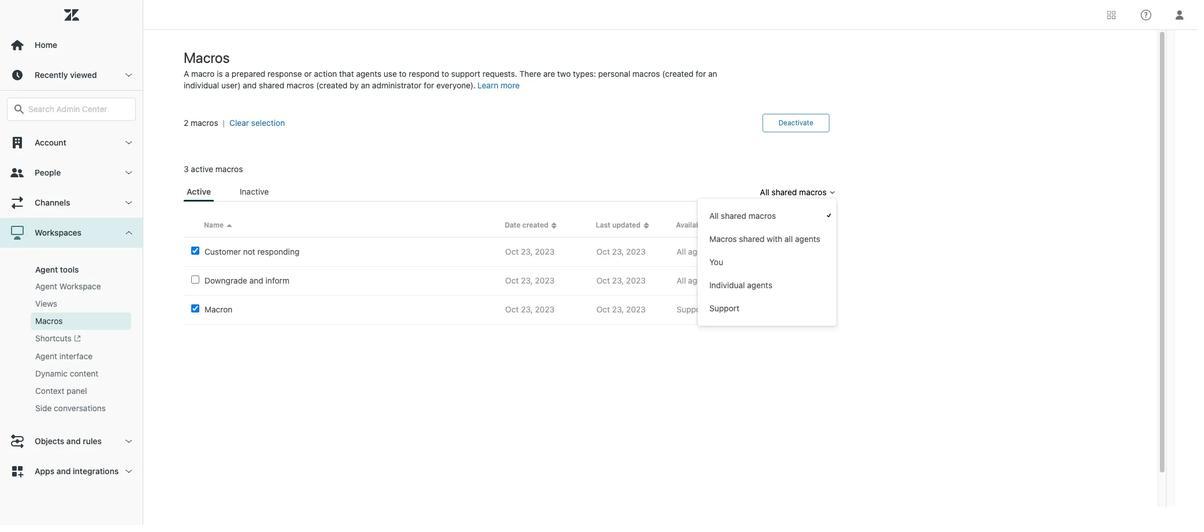 Task type: describe. For each thing, give the bounding box(es) containing it.
agent for agent tools
[[35, 265, 58, 275]]

apps and integrations
[[35, 467, 119, 476]]

integrations
[[73, 467, 119, 476]]

side conversations element
[[35, 403, 106, 415]]

workspaces
[[35, 228, 82, 238]]

tree inside primary element
[[0, 128, 143, 487]]

recently
[[35, 70, 68, 80]]

agent interface element
[[35, 351, 93, 363]]

context panel link
[[31, 383, 131, 400]]

macros link
[[31, 313, 131, 330]]

account button
[[0, 128, 143, 158]]

dynamic content element
[[35, 368, 98, 380]]

objects and rules
[[35, 437, 102, 446]]

context
[[35, 386, 64, 396]]

home
[[35, 40, 57, 50]]

help image
[[1142, 10, 1152, 20]]

agent for agent interface
[[35, 352, 57, 361]]

objects and rules button
[[0, 427, 143, 457]]

and for apps
[[57, 467, 71, 476]]

views element
[[35, 298, 57, 310]]

panel
[[67, 386, 87, 396]]

workspaces group
[[0, 248, 143, 427]]

dynamic
[[35, 369, 68, 379]]

side
[[35, 404, 52, 413]]

recently viewed button
[[0, 60, 143, 90]]

primary element
[[0, 0, 143, 525]]

views link
[[31, 295, 131, 313]]

agent workspace
[[35, 281, 101, 291]]

side conversations link
[[31, 400, 131, 417]]

macros
[[35, 316, 63, 326]]

shortcuts link
[[31, 330, 131, 348]]

Search Admin Center field
[[28, 104, 128, 114]]

rules
[[83, 437, 102, 446]]

context panel element
[[35, 386, 87, 397]]



Task type: vqa. For each thing, say whether or not it's contained in the screenshot.
the and in OBJECTS AND RULES dropdown button
yes



Task type: locate. For each thing, give the bounding box(es) containing it.
none search field inside primary element
[[1, 98, 142, 121]]

tools
[[60, 265, 79, 275]]

agent interface
[[35, 352, 93, 361]]

agent left tools
[[35, 265, 58, 275]]

objects
[[35, 437, 64, 446]]

tree
[[0, 128, 143, 487]]

apps and integrations button
[[0, 457, 143, 487]]

agent tools
[[35, 265, 79, 275]]

shortcuts element
[[35, 333, 81, 345]]

tree containing account
[[0, 128, 143, 487]]

home button
[[0, 30, 143, 60]]

content
[[70, 369, 98, 379]]

user menu image
[[1173, 7, 1188, 22]]

conversations
[[54, 404, 106, 413]]

agent
[[35, 265, 58, 275], [35, 281, 57, 291], [35, 352, 57, 361]]

people button
[[0, 158, 143, 188]]

tree item inside primary element
[[0, 218, 143, 427]]

None search field
[[1, 98, 142, 121]]

2 vertical spatial agent
[[35, 352, 57, 361]]

viewed
[[70, 70, 97, 80]]

3 agent from the top
[[35, 352, 57, 361]]

channels
[[35, 198, 70, 207]]

people
[[35, 168, 61, 177]]

agent up views
[[35, 281, 57, 291]]

1 vertical spatial and
[[57, 467, 71, 476]]

0 vertical spatial agent
[[35, 265, 58, 275]]

side conversations
[[35, 404, 106, 413]]

dynamic content
[[35, 369, 98, 379]]

account
[[35, 138, 66, 147]]

dynamic content link
[[31, 365, 131, 383]]

interface
[[59, 352, 93, 361]]

recently viewed
[[35, 70, 97, 80]]

agent workspace element
[[35, 281, 101, 292]]

tree item
[[0, 218, 143, 427]]

agent inside "link"
[[35, 281, 57, 291]]

context panel
[[35, 386, 87, 396]]

agent tools element
[[35, 265, 79, 275]]

agent for agent workspace
[[35, 281, 57, 291]]

workspaces button
[[0, 218, 143, 248]]

0 vertical spatial and
[[66, 437, 81, 446]]

agent interface link
[[31, 348, 131, 365]]

zendesk products image
[[1108, 11, 1116, 19]]

1 vertical spatial agent
[[35, 281, 57, 291]]

1 agent from the top
[[35, 265, 58, 275]]

tree item containing workspaces
[[0, 218, 143, 427]]

agent up dynamic
[[35, 352, 57, 361]]

apps
[[35, 467, 54, 476]]

workspace
[[59, 281, 101, 291]]

agent inside 'element'
[[35, 352, 57, 361]]

macros element
[[35, 316, 63, 327]]

agent workspace link
[[31, 278, 131, 295]]

2 agent from the top
[[35, 281, 57, 291]]

views
[[35, 299, 57, 309]]

and left rules
[[66, 437, 81, 446]]

and for objects
[[66, 437, 81, 446]]

channels button
[[0, 188, 143, 218]]

and right apps
[[57, 467, 71, 476]]

and
[[66, 437, 81, 446], [57, 467, 71, 476]]

shortcuts
[[35, 334, 72, 343]]



